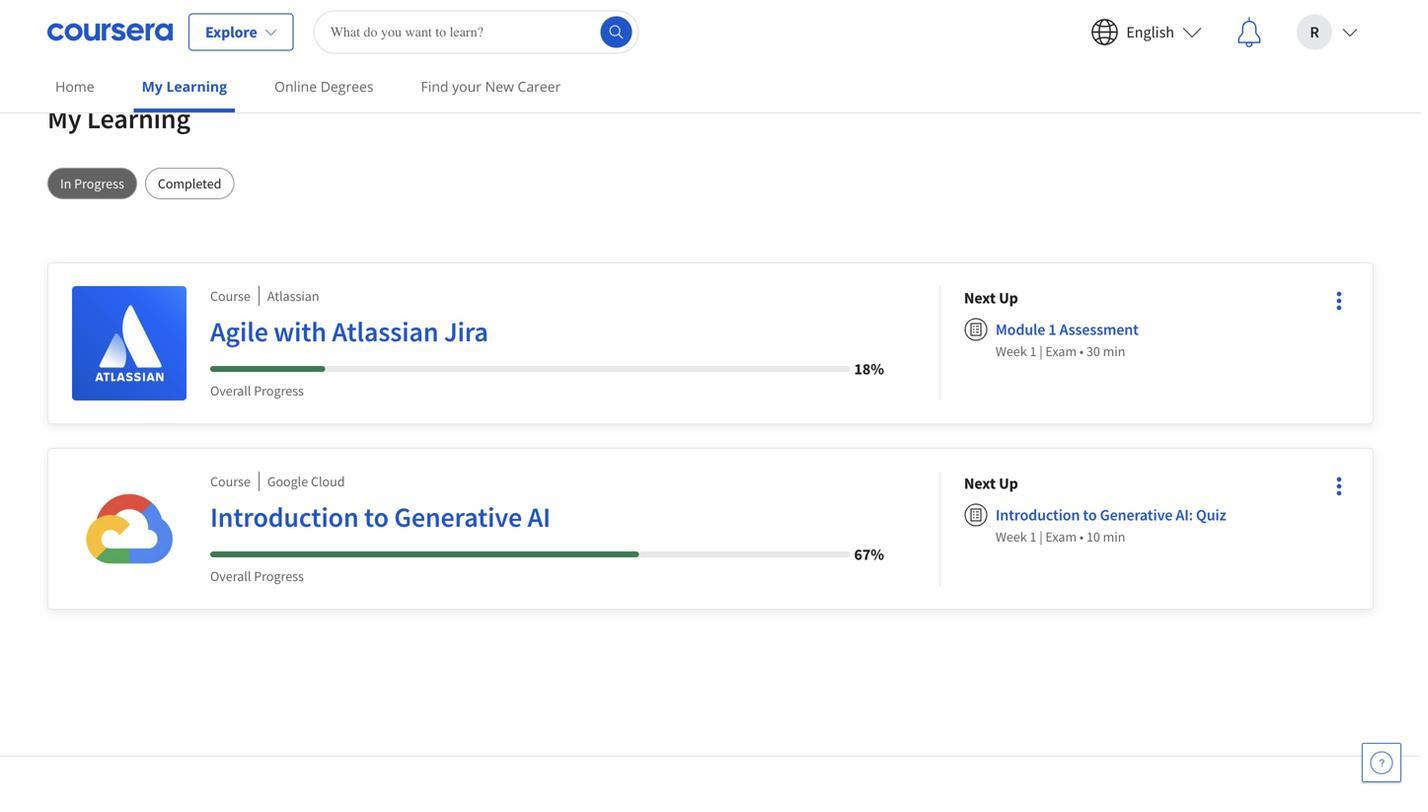 Task type: describe. For each thing, give the bounding box(es) containing it.
introduction to generative ai: quiz week 1 | exam • 10 min
[[996, 505, 1227, 546]]

min inside module 1 assessment week 1 | exam • 30 min
[[1103, 343, 1126, 360]]

generative for ai
[[394, 500, 522, 535]]

exam inside module 1 assessment week 1 | exam • 30 min
[[1046, 343, 1077, 360]]

1 inside the introduction to generative ai: quiz week 1 | exam • 10 min
[[1030, 528, 1037, 546]]

r button
[[1281, 0, 1374, 64]]

0 vertical spatial learning
[[166, 77, 227, 96]]

10
[[1087, 528, 1101, 546]]

find
[[421, 77, 449, 96]]

week inside the introduction to generative ai: quiz week 1 | exam • 10 min
[[996, 528, 1027, 546]]

introduction for introduction to generative ai
[[210, 500, 359, 535]]

coursera image
[[47, 16, 173, 48]]

with
[[274, 314, 327, 349]]

overall for agile with atlassian jira
[[210, 382, 251, 400]]

1 vertical spatial my learning
[[47, 101, 190, 136]]

more option for introduction to generative ai image
[[1326, 473, 1354, 501]]

career
[[518, 77, 561, 96]]

• inside module 1 assessment week 1 | exam • 30 min
[[1080, 343, 1084, 360]]

online degrees link
[[267, 64, 382, 109]]

online degrees
[[275, 77, 374, 96]]

cloud
[[311, 473, 345, 491]]

completed button
[[145, 168, 234, 199]]

next up for jira
[[964, 288, 1019, 308]]

introduction to generative ai link
[[210, 500, 884, 543]]

agile with atlassian jira
[[210, 314, 489, 349]]

home link
[[47, 64, 102, 109]]

| inside the introduction to generative ai: quiz week 1 | exam • 10 min
[[1040, 528, 1043, 546]]

next for ai
[[964, 474, 996, 494]]

assessment
[[1060, 320, 1139, 340]]

| inside module 1 assessment week 1 | exam • 30 min
[[1040, 343, 1043, 360]]

your
[[452, 77, 482, 96]]

0 vertical spatial 1
[[1049, 320, 1057, 340]]

next up for ai
[[964, 474, 1019, 494]]

agile with atlassian jira link
[[210, 314, 884, 357]]

more option for agile with atlassian jira image
[[1326, 287, 1354, 315]]

introduction for introduction to generative ai: quiz week 1 | exam • 10 min
[[996, 505, 1080, 525]]

course for agile
[[210, 287, 251, 305]]

online
[[275, 77, 317, 96]]

find your new career link
[[413, 64, 569, 109]]

agile
[[210, 314, 268, 349]]

quiz
[[1197, 505, 1227, 525]]

progress for agile with atlassian jira
[[254, 382, 304, 400]]

course for introduction
[[210, 473, 251, 491]]



Task type: vqa. For each thing, say whether or not it's contained in the screenshot.
learning
yes



Task type: locate. For each thing, give the bounding box(es) containing it.
progress for introduction to generative ai
[[254, 568, 304, 585]]

1 vertical spatial learning
[[87, 101, 190, 136]]

my
[[142, 77, 163, 96], [47, 101, 81, 136]]

| down module
[[1040, 343, 1043, 360]]

1 vertical spatial up
[[999, 474, 1019, 494]]

1 up from the top
[[999, 288, 1019, 308]]

1 vertical spatial |
[[1040, 528, 1043, 546]]

tab list containing in progress
[[47, 168, 1374, 199]]

to for ai
[[364, 500, 389, 535]]

find your new career
[[421, 77, 561, 96]]

1 vertical spatial course
[[210, 473, 251, 491]]

1 vertical spatial •
[[1080, 528, 1084, 546]]

exam inside the introduction to generative ai: quiz week 1 | exam • 10 min
[[1046, 528, 1077, 546]]

my learning link
[[134, 64, 235, 113]]

1 vertical spatial exam
[[1046, 528, 1077, 546]]

1 horizontal spatial atlassian
[[332, 314, 439, 349]]

2 week from the top
[[996, 528, 1027, 546]]

up for agile with atlassian jira
[[999, 288, 1019, 308]]

0 vertical spatial my
[[142, 77, 163, 96]]

introduction inside the introduction to generative ai: quiz week 1 | exam • 10 min
[[996, 505, 1080, 525]]

1 right module
[[1049, 320, 1057, 340]]

1 • from the top
[[1080, 343, 1084, 360]]

1 horizontal spatial generative
[[1100, 505, 1173, 525]]

0 vertical spatial up
[[999, 288, 1019, 308]]

explore
[[205, 22, 257, 42]]

my learning
[[142, 77, 227, 96], [47, 101, 190, 136]]

new
[[485, 77, 514, 96]]

0 vertical spatial course
[[210, 287, 251, 305]]

1 vertical spatial my
[[47, 101, 81, 136]]

explore button
[[189, 13, 294, 51]]

next
[[964, 288, 996, 308], [964, 474, 996, 494]]

degrees
[[321, 77, 374, 96]]

in
[[60, 175, 71, 193]]

introduction to generative ai
[[210, 500, 551, 535]]

atlassian up with
[[267, 287, 319, 305]]

module
[[996, 320, 1046, 340]]

67%
[[854, 545, 884, 565]]

course
[[210, 287, 251, 305], [210, 473, 251, 491]]

ai:
[[1176, 505, 1194, 525]]

0 vertical spatial overall
[[210, 382, 251, 400]]

0 vertical spatial my learning
[[142, 77, 227, 96]]

progress right in
[[74, 175, 124, 193]]

•
[[1080, 343, 1084, 360], [1080, 528, 1084, 546]]

to
[[364, 500, 389, 535], [1083, 505, 1097, 525]]

progress
[[74, 175, 124, 193], [254, 382, 304, 400], [254, 568, 304, 585]]

completed
[[158, 175, 222, 193]]

generative
[[394, 500, 522, 535], [1100, 505, 1173, 525]]

1 next from the top
[[964, 288, 996, 308]]

1 vertical spatial next up
[[964, 474, 1019, 494]]

exam
[[1046, 343, 1077, 360], [1046, 528, 1077, 546]]

1 vertical spatial progress
[[254, 382, 304, 400]]

r
[[1310, 22, 1320, 42]]

2 | from the top
[[1040, 528, 1043, 546]]

1
[[1049, 320, 1057, 340], [1030, 343, 1037, 360], [1030, 528, 1037, 546]]

my down home
[[47, 101, 81, 136]]

my learning down home
[[47, 101, 190, 136]]

1 vertical spatial overall
[[210, 568, 251, 585]]

1 vertical spatial atlassian
[[332, 314, 439, 349]]

my down coursera image
[[142, 77, 163, 96]]

0 horizontal spatial atlassian
[[267, 287, 319, 305]]

0 vertical spatial progress
[[74, 175, 124, 193]]

What do you want to learn? text field
[[314, 10, 639, 54]]

next for jira
[[964, 288, 996, 308]]

• left 30
[[1080, 343, 1084, 360]]

learning down home
[[87, 101, 190, 136]]

generative for ai:
[[1100, 505, 1173, 525]]

1 horizontal spatial my
[[142, 77, 163, 96]]

2 course from the top
[[210, 473, 251, 491]]

module 1 assessment week 1 | exam • 30 min
[[996, 320, 1139, 360]]

0 vertical spatial min
[[1103, 343, 1126, 360]]

1 next up from the top
[[964, 288, 1019, 308]]

|
[[1040, 343, 1043, 360], [1040, 528, 1043, 546]]

1 overall from the top
[[210, 382, 251, 400]]

0 vertical spatial •
[[1080, 343, 1084, 360]]

1 exam from the top
[[1046, 343, 1077, 360]]

• inside the introduction to generative ai: quiz week 1 | exam • 10 min
[[1080, 528, 1084, 546]]

in progress
[[60, 175, 124, 193]]

0 horizontal spatial my
[[47, 101, 81, 136]]

2 overall from the top
[[210, 568, 251, 585]]

english
[[1127, 22, 1175, 42]]

learning down the explore
[[166, 77, 227, 96]]

2 next from the top
[[964, 474, 996, 494]]

0 vertical spatial atlassian
[[267, 287, 319, 305]]

course up agile
[[210, 287, 251, 305]]

introduction
[[210, 500, 359, 535], [996, 505, 1080, 525]]

2 up from the top
[[999, 474, 1019, 494]]

google
[[267, 473, 308, 491]]

introduction inside 'link'
[[210, 500, 359, 535]]

english button
[[1075, 0, 1218, 64]]

course left google
[[210, 473, 251, 491]]

min inside the introduction to generative ai: quiz week 1 | exam • 10 min
[[1103, 528, 1126, 546]]

1 left the 10
[[1030, 528, 1037, 546]]

week
[[996, 343, 1027, 360], [996, 528, 1027, 546]]

30
[[1087, 343, 1101, 360]]

0 horizontal spatial generative
[[394, 500, 522, 535]]

0 vertical spatial exam
[[1046, 343, 1077, 360]]

generative inside 'link'
[[394, 500, 522, 535]]

1 vertical spatial overall progress
[[210, 568, 304, 585]]

progress inside button
[[74, 175, 124, 193]]

0 vertical spatial week
[[996, 343, 1027, 360]]

generative inside the introduction to generative ai: quiz week 1 | exam • 10 min
[[1100, 505, 1173, 525]]

progress down google
[[254, 568, 304, 585]]

0 vertical spatial next up
[[964, 288, 1019, 308]]

1 overall progress from the top
[[210, 382, 304, 400]]

min
[[1103, 343, 1126, 360], [1103, 528, 1126, 546]]

2 overall progress from the top
[[210, 568, 304, 585]]

to inside 'link'
[[364, 500, 389, 535]]

None search field
[[314, 10, 639, 54]]

2 min from the top
[[1103, 528, 1126, 546]]

overall progress for introduction
[[210, 568, 304, 585]]

atlassian
[[267, 287, 319, 305], [332, 314, 439, 349]]

• left the 10
[[1080, 528, 1084, 546]]

0 vertical spatial overall progress
[[210, 382, 304, 400]]

google cloud
[[267, 473, 345, 491]]

atlassian left "jira"
[[332, 314, 439, 349]]

up for introduction to generative ai
[[999, 474, 1019, 494]]

week inside module 1 assessment week 1 | exam • 30 min
[[996, 343, 1027, 360]]

1 course from the top
[[210, 287, 251, 305]]

1 down module
[[1030, 343, 1037, 360]]

my learning down the explore
[[142, 77, 227, 96]]

home
[[55, 77, 94, 96]]

generative left ai:
[[1100, 505, 1173, 525]]

jira
[[444, 314, 489, 349]]

overall progress
[[210, 382, 304, 400], [210, 568, 304, 585]]

to inside the introduction to generative ai: quiz week 1 | exam • 10 min
[[1083, 505, 1097, 525]]

2 vertical spatial 1
[[1030, 528, 1037, 546]]

1 vertical spatial 1
[[1030, 343, 1037, 360]]

min right the 10
[[1103, 528, 1126, 546]]

1 week from the top
[[996, 343, 1027, 360]]

introduction to generative ai image
[[72, 472, 187, 586]]

1 | from the top
[[1040, 343, 1043, 360]]

week left the 10
[[996, 528, 1027, 546]]

2 next up from the top
[[964, 474, 1019, 494]]

generative left ai
[[394, 500, 522, 535]]

overall progress for agile
[[210, 382, 304, 400]]

up
[[999, 288, 1019, 308], [999, 474, 1019, 494]]

learning
[[166, 77, 227, 96], [87, 101, 190, 136]]

week down module
[[996, 343, 1027, 360]]

to for ai:
[[1083, 505, 1097, 525]]

2 • from the top
[[1080, 528, 1084, 546]]

0 horizontal spatial introduction
[[210, 500, 359, 535]]

1 vertical spatial min
[[1103, 528, 1126, 546]]

ai
[[528, 500, 551, 535]]

next up
[[964, 288, 1019, 308], [964, 474, 1019, 494]]

progress down with
[[254, 382, 304, 400]]

0 vertical spatial |
[[1040, 343, 1043, 360]]

1 vertical spatial next
[[964, 474, 996, 494]]

2 vertical spatial progress
[[254, 568, 304, 585]]

agile with atlassian jira image
[[72, 286, 187, 401]]

| left the 10
[[1040, 528, 1043, 546]]

18%
[[854, 359, 884, 379]]

0 vertical spatial next
[[964, 288, 996, 308]]

0 horizontal spatial to
[[364, 500, 389, 535]]

overall for introduction to generative ai
[[210, 568, 251, 585]]

tab list
[[47, 168, 1374, 199]]

1 min from the top
[[1103, 343, 1126, 360]]

2 exam from the top
[[1046, 528, 1077, 546]]

min right 30
[[1103, 343, 1126, 360]]

exam left 30
[[1046, 343, 1077, 360]]

overall
[[210, 382, 251, 400], [210, 568, 251, 585]]

in progress button
[[47, 168, 137, 199]]

1 vertical spatial week
[[996, 528, 1027, 546]]

1 horizontal spatial introduction
[[996, 505, 1080, 525]]

exam left the 10
[[1046, 528, 1077, 546]]

help center image
[[1370, 751, 1394, 775]]

1 horizontal spatial to
[[1083, 505, 1097, 525]]



